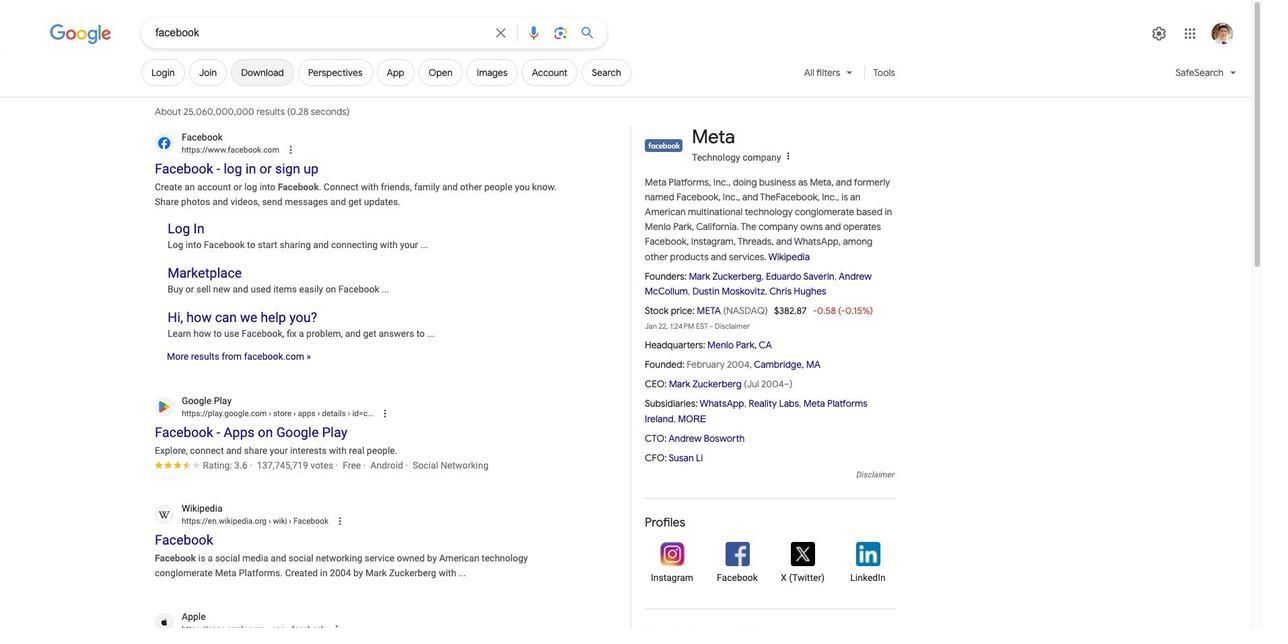 Task type: describe. For each thing, give the bounding box(es) containing it.
search by image image
[[553, 25, 569, 41]]

2 vertical spatial heading
[[645, 626, 895, 629]]

0 vertical spatial heading
[[692, 127, 735, 148]]

more options image
[[783, 151, 793, 162]]

search by voice image
[[526, 25, 542, 41]]

google image
[[50, 24, 112, 44]]

Search search field
[[156, 26, 485, 42]]



Task type: locate. For each thing, give the bounding box(es) containing it.
None text field
[[182, 144, 279, 156], [182, 408, 374, 420], [182, 624, 325, 629], [182, 144, 279, 156], [182, 408, 374, 420], [182, 624, 325, 629]]

thumbnail image for meta image
[[645, 139, 683, 152]]

None search field
[[0, 17, 607, 48]]

rated 3.5 out of 5, image
[[155, 461, 201, 469]]

more options element
[[781, 150, 795, 163]]

1 vertical spatial heading
[[645, 516, 895, 532]]

heading
[[692, 127, 735, 148], [645, 516, 895, 532], [645, 626, 895, 629]]

None text field
[[267, 409, 374, 418], [182, 516, 329, 528], [267, 517, 329, 527], [265, 625, 325, 629], [267, 409, 374, 418], [182, 516, 329, 528], [267, 517, 329, 527], [265, 625, 325, 629]]



Task type: vqa. For each thing, say whether or not it's contained in the screenshot.
the All
no



